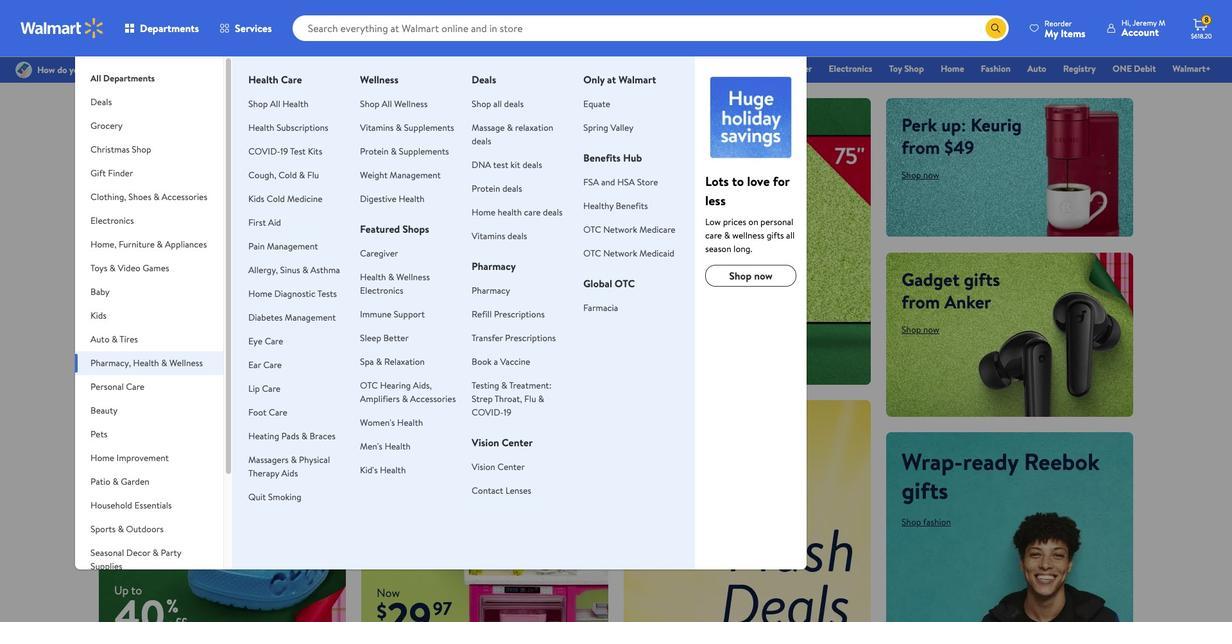 Task type: locate. For each thing, give the bounding box(es) containing it.
shop now for perk up: keurig from $49
[[902, 169, 940, 182]]

1 vertical spatial protein
[[472, 182, 500, 195]]

global
[[584, 277, 612, 291]]

christmas inside dropdown button
[[91, 143, 130, 156]]

19 left test
[[280, 145, 288, 158]]

0 vertical spatial christmas shop
[[691, 62, 753, 75]]

seasonal decor & party supplies
[[91, 547, 181, 573]]

for right love
[[773, 173, 790, 190]]

crew
[[263, 291, 311, 324]]

wellness up vitamins & supplements
[[394, 98, 428, 110]]

otc network medicare link
[[584, 223, 676, 236]]

home for home improvement
[[91, 452, 114, 465]]

all for wellness
[[382, 98, 392, 110]]

spa & relaxation link
[[360, 356, 425, 368]]

prescriptions up transfer prescriptions link
[[494, 308, 545, 321]]

now down gadget gifts from anker
[[924, 323, 940, 336]]

otc for otc hearing aids, amplifiers & accessories
[[360, 379, 378, 392]]

all up up
[[270, 98, 280, 110]]

protein for protein & supplements
[[360, 145, 389, 158]]

pets
[[91, 428, 107, 441]]

electronics inside electronics "dropdown button"
[[91, 214, 134, 227]]

0 vertical spatial 19
[[280, 145, 288, 158]]

shop now link for crocs for your crew
[[114, 333, 152, 345]]

shop all health link
[[248, 98, 309, 110]]

transfer prescriptions
[[472, 332, 556, 345]]

auto
[[1028, 62, 1047, 75], [91, 333, 110, 346]]

furniture
[[119, 238, 155, 251]]

0 vertical spatial from
[[902, 135, 940, 160]]

pharmacy up refill
[[472, 284, 510, 297]]

massagers & physical therapy aids link
[[248, 454, 330, 480]]

& down prices
[[724, 229, 730, 242]]

electronics for "electronics" link at the top of page
[[829, 62, 873, 75]]

shop now link for it's a barbie world!
[[377, 449, 415, 461]]

prescriptions for refill prescriptions
[[494, 308, 545, 321]]

vitamins deals link
[[472, 230, 527, 243]]

top
[[377, 126, 456, 198]]

finder inside the gift finder link
[[787, 62, 812, 75]]

gift finder left "electronics" link at the top of page
[[769, 62, 812, 75]]

finder inside gift finder dropdown button
[[108, 167, 133, 180]]

diabetes
[[248, 311, 283, 324]]

1 vertical spatial departments
[[103, 72, 155, 85]]

electronics for electronics "dropdown button"
[[91, 214, 134, 227]]

1 vertical spatial vision center
[[472, 461, 525, 474]]

& right sinus
[[302, 264, 308, 277]]

walmart+
[[1173, 62, 1211, 75]]

center up lenses
[[498, 461, 525, 474]]

1 vertical spatial vitamins
[[472, 230, 506, 243]]

0 vertical spatial flu
[[307, 169, 319, 182]]

0 vertical spatial management
[[390, 169, 441, 182]]

seasonal
[[91, 547, 124, 560]]

to inside lots to love for less low prices on personal care & wellness gifts all season long.
[[732, 173, 744, 190]]

vitamins for vitamins deals
[[472, 230, 506, 243]]

network down otc network medicare
[[604, 247, 638, 260]]

care for health care
[[281, 73, 302, 87]]

from left anker on the right of page
[[902, 289, 940, 314]]

massage & relaxation deals link
[[472, 121, 554, 148]]

medicaid
[[640, 247, 675, 260]]

kid's
[[360, 464, 378, 477]]

clothing, shoes & accessories
[[91, 191, 207, 204]]

up inside up to 40 percent off group
[[114, 583, 129, 599]]

love
[[747, 173, 770, 190]]

0 vertical spatial pharmacy
[[472, 259, 516, 273]]

shop all deals
[[472, 98, 524, 110]]

1 vertical spatial management
[[267, 240, 318, 253]]

1 vertical spatial network
[[604, 247, 638, 260]]

to for up to
[[131, 583, 142, 599]]

shop now link up the shoes
[[114, 169, 152, 182]]

party
[[161, 547, 181, 560]]

from inside gadget gifts from anker
[[902, 289, 940, 314]]

gifts inside gadget gifts from anker
[[964, 267, 1000, 292]]

shop down gadget
[[902, 323, 922, 336]]

shop now up kid's health
[[377, 449, 415, 461]]

shop all gifts link
[[377, 255, 427, 268]]

0 vertical spatial departments
[[140, 21, 199, 35]]

1 horizontal spatial vitamins
[[472, 230, 506, 243]]

kids down baby
[[91, 309, 107, 322]]

covid- up cough,
[[248, 145, 280, 158]]

for inside lots to love for less low prices on personal care & wellness gifts all season long.
[[773, 173, 790, 190]]

1 vertical spatial accessories
[[410, 393, 456, 406]]

auto link
[[1022, 62, 1053, 76]]

flu down kits
[[307, 169, 319, 182]]

care for personal care
[[126, 381, 145, 394]]

0 vertical spatial vision center
[[472, 436, 533, 450]]

& up throat,
[[502, 379, 508, 392]]

1 horizontal spatial kids
[[248, 193, 265, 205]]

men's
[[360, 440, 383, 453]]

1 vertical spatial gift finder
[[91, 167, 133, 180]]

pharmacy, health & wellness image
[[706, 72, 797, 163]]

0 horizontal spatial care
[[524, 206, 541, 219]]

strep
[[472, 393, 493, 406]]

foot care link
[[248, 406, 287, 419]]

protein deals
[[472, 182, 522, 195]]

christmas for christmas shop dropdown button
[[91, 143, 130, 156]]

care inside dropdown button
[[126, 381, 145, 394]]

management down diagnostic
[[285, 311, 336, 324]]

now up the shoes
[[136, 169, 152, 182]]

management for pain management
[[267, 240, 318, 253]]

1 horizontal spatial 19
[[504, 406, 512, 419]]

hearing
[[380, 379, 411, 392]]

0 vertical spatial supplements
[[404, 121, 454, 134]]

deals down all departments
[[91, 96, 112, 108]]

prescriptions up vaccine at the bottom left of the page
[[505, 332, 556, 345]]

wrap-ready reebok gifts
[[902, 446, 1100, 507]]

vitamins down shop all wellness link
[[360, 121, 394, 134]]

0 vertical spatial accessories
[[162, 191, 207, 204]]

2 horizontal spatial deals
[[556, 62, 578, 75]]

care down low
[[706, 229, 722, 242]]

shop up kid's health
[[377, 449, 396, 461]]

grocery & essentials
[[594, 62, 674, 75]]

protein deals link
[[472, 182, 522, 195]]

to down seasonal decor & party supplies
[[131, 583, 142, 599]]

a for it's
[[405, 414, 414, 440]]

0 horizontal spatial grocery
[[91, 119, 123, 132]]

1 horizontal spatial christmas shop
[[691, 62, 753, 75]]

toy
[[889, 62, 902, 75]]

1 vertical spatial off
[[748, 414, 779, 446]]

1 horizontal spatial electronics
[[360, 284, 404, 297]]

0 vertical spatial kids
[[248, 193, 265, 205]]

women's
[[360, 417, 395, 429]]

christmas
[[691, 62, 731, 75], [91, 143, 130, 156]]

up for up to 65% off
[[639, 414, 669, 446]]

health inside pharmacy, health & wellness dropdown button
[[133, 357, 159, 370]]

accessories down gift finder dropdown button
[[162, 191, 207, 204]]

subscriptions
[[277, 121, 329, 134]]

essentials
[[636, 62, 674, 75], [134, 499, 172, 512]]

all up vitamins & supplements
[[382, 98, 392, 110]]

1 horizontal spatial accessories
[[410, 393, 456, 406]]

health up shop all health link at the left of page
[[248, 73, 279, 87]]

deals up shop all deals
[[472, 73, 496, 87]]

deals
[[504, 98, 524, 110], [472, 135, 492, 148], [523, 159, 542, 171], [503, 182, 522, 195], [543, 206, 563, 219], [508, 230, 527, 243]]

0 vertical spatial vitamins
[[360, 121, 394, 134]]

departments inside departments popup button
[[140, 21, 199, 35]]

&
[[628, 62, 634, 75], [396, 121, 402, 134], [507, 121, 513, 134], [391, 145, 397, 158], [299, 169, 305, 182], [154, 191, 160, 204], [724, 229, 730, 242], [157, 238, 163, 251], [110, 262, 116, 275], [302, 264, 308, 277], [388, 271, 394, 284], [112, 333, 118, 346], [376, 356, 382, 368], [161, 357, 167, 370], [502, 379, 508, 392], [402, 393, 408, 406], [539, 393, 545, 406], [302, 430, 308, 443], [291, 454, 297, 467], [113, 476, 119, 489], [118, 523, 124, 536], [153, 547, 159, 560]]

now dollar 29.97 null group
[[361, 586, 452, 623]]

test
[[493, 159, 509, 171]]

care up shop all health
[[281, 73, 302, 87]]

from left $49
[[902, 135, 940, 160]]

shop now up the shoes
[[114, 169, 152, 182]]

0 horizontal spatial vitamins
[[360, 121, 394, 134]]

all inside lots to love for less low prices on personal care & wellness gifts all season long.
[[786, 229, 795, 242]]

1 horizontal spatial off
[[748, 414, 779, 446]]

0 vertical spatial network
[[604, 223, 638, 236]]

& inside lots to love for less low prices on personal care & wellness gifts all season long.
[[724, 229, 730, 242]]

& up aids
[[291, 454, 297, 467]]

0 horizontal spatial christmas
[[91, 143, 130, 156]]

0 vertical spatial prescriptions
[[494, 308, 545, 321]]

1 vertical spatial christmas shop
[[91, 143, 151, 156]]

management for weight management
[[390, 169, 441, 182]]

a for book
[[494, 356, 498, 368]]

shop
[[733, 62, 753, 75], [905, 62, 924, 75], [248, 98, 268, 110], [360, 98, 380, 110], [472, 98, 491, 110], [132, 143, 151, 156], [114, 169, 134, 182], [902, 169, 922, 182], [377, 255, 396, 268], [442, 255, 462, 268], [729, 269, 752, 283], [902, 323, 922, 336], [114, 333, 134, 345], [377, 449, 396, 461], [902, 516, 922, 529]]

0 vertical spatial essentials
[[636, 62, 674, 75]]

care for lip care
[[262, 383, 281, 395]]

1 horizontal spatial all
[[494, 98, 502, 110]]

0 vertical spatial off
[[151, 135, 175, 160]]

patio
[[91, 476, 111, 489]]

prescriptions for transfer prescriptions
[[505, 332, 556, 345]]

0 vertical spatial a
[[494, 356, 498, 368]]

& down shop all wellness
[[396, 121, 402, 134]]

care right health
[[524, 206, 541, 219]]

1 horizontal spatial gift
[[769, 62, 785, 75]]

0 horizontal spatial essentials
[[134, 499, 172, 512]]

top gifts going fast! shop all gifts
[[377, 126, 611, 268]]

otc for otc network medicaid
[[584, 247, 601, 260]]

1 horizontal spatial christmas
[[691, 62, 731, 75]]

home for home diagnostic tests
[[248, 288, 272, 300]]

0 vertical spatial finder
[[787, 62, 812, 75]]

vision up contact
[[472, 461, 496, 474]]

to for lots to love for less low prices on personal care & wellness gifts all season long.
[[732, 173, 744, 190]]

hi, jeremy m account
[[1122, 17, 1166, 39]]

christmas shop button
[[75, 138, 223, 162]]

0 horizontal spatial deals
[[91, 96, 112, 108]]

2 pharmacy from the top
[[472, 284, 510, 297]]

1 horizontal spatial finder
[[787, 62, 812, 75]]

gift finder for gift finder dropdown button
[[91, 167, 133, 180]]

home left health
[[472, 206, 496, 219]]

network for medicare
[[604, 223, 638, 236]]

accessories down aids,
[[410, 393, 456, 406]]

refill prescriptions link
[[472, 308, 545, 321]]

network down healthy benefits
[[604, 223, 638, 236]]

quit smoking link
[[248, 491, 302, 504]]

1 vertical spatial up
[[114, 583, 129, 599]]

essentials down patio & garden dropdown button
[[134, 499, 172, 512]]

1 horizontal spatial grocery
[[594, 62, 626, 75]]

to for up to 65% off
[[674, 414, 696, 446]]

8 $618.20
[[1192, 14, 1212, 40]]

& right the massage
[[507, 121, 513, 134]]

& inside massagers & physical therapy aids
[[291, 454, 297, 467]]

off right 65%
[[748, 414, 779, 446]]

departments up deals dropdown button
[[103, 72, 155, 85]]

1 pharmacy from the top
[[472, 259, 516, 273]]

pharmacy, health & wellness button
[[75, 352, 223, 376]]

supplements for protein & supplements
[[399, 145, 449, 158]]

grocery inside dropdown button
[[91, 119, 123, 132]]

games
[[143, 262, 169, 275]]

0 horizontal spatial flu
[[307, 169, 319, 182]]

1 network from the top
[[604, 223, 638, 236]]

gift inside dropdown button
[[91, 167, 106, 180]]

1 horizontal spatial all
[[270, 98, 280, 110]]

0 vertical spatial for
[[773, 173, 790, 190]]

0 vertical spatial christmas
[[691, 62, 731, 75]]

0 horizontal spatial 19
[[280, 145, 288, 158]]

management up allergy, sinus & asthma
[[267, 240, 318, 253]]

0 horizontal spatial for
[[177, 291, 207, 324]]

accessories inside otc hearing aids, amplifiers & accessories
[[410, 393, 456, 406]]

center up the 'vision center' "link"
[[502, 436, 533, 450]]

christmas shop inside christmas shop link
[[691, 62, 753, 75]]

healthy benefits
[[584, 200, 648, 212]]

gift finder up clothing,
[[91, 167, 133, 180]]

2 vertical spatial all
[[399, 255, 407, 268]]

cold up kids cold medicine link
[[279, 169, 297, 182]]

cold up aid
[[267, 193, 285, 205]]

shop now link down gadget gifts from anker
[[902, 323, 940, 336]]

home inside dropdown button
[[91, 452, 114, 465]]

0 horizontal spatial a
[[405, 414, 414, 440]]

1 from from the top
[[902, 135, 940, 160]]

all up deals dropdown button
[[91, 72, 101, 85]]

christmas shop for christmas shop link
[[691, 62, 753, 75]]

home left fashion
[[941, 62, 965, 75]]

electronics down clothing,
[[91, 214, 134, 227]]

prices
[[723, 216, 747, 229]]

fast!
[[513, 178, 611, 249]]

0 vertical spatial grocery
[[594, 62, 626, 75]]

finder
[[787, 62, 812, 75], [108, 167, 133, 180]]

deals inside deals link
[[556, 62, 578, 75]]

off
[[151, 135, 175, 160], [748, 414, 779, 446]]

otc inside otc hearing aids, amplifiers & accessories
[[360, 379, 378, 392]]

0 horizontal spatial off
[[151, 135, 175, 160]]

shop now for crocs for your crew
[[114, 333, 152, 345]]

health subscriptions
[[248, 121, 329, 134]]

1 vertical spatial supplements
[[399, 145, 449, 158]]

2 horizontal spatial electronics
[[829, 62, 873, 75]]

shop now
[[114, 169, 152, 182], [902, 169, 940, 182], [729, 269, 773, 283], [902, 323, 940, 336], [114, 333, 152, 345], [377, 449, 415, 461]]

deals right health
[[543, 206, 563, 219]]

wellness inside 'health & wellness electronics'
[[396, 271, 430, 284]]

& up weight management link
[[391, 145, 397, 158]]

finder for gift finder dropdown button
[[108, 167, 133, 180]]

& right the 'patio'
[[113, 476, 119, 489]]

0 horizontal spatial gift finder
[[91, 167, 133, 180]]

1 vertical spatial flu
[[525, 393, 536, 406]]

shop now for gadget gifts from anker
[[902, 323, 940, 336]]

2 network from the top
[[604, 247, 638, 260]]

1 horizontal spatial gift finder
[[769, 62, 812, 75]]

shop down grocery dropdown button
[[132, 143, 151, 156]]

shop inside dropdown button
[[132, 143, 151, 156]]

1 horizontal spatial up
[[639, 414, 669, 446]]

now for it's a barbie world!
[[399, 449, 415, 461]]

otc down healthy on the left top of page
[[584, 223, 601, 236]]

1 vertical spatial cold
[[267, 193, 285, 205]]

1 vertical spatial from
[[902, 289, 940, 314]]

spring valley
[[584, 121, 634, 134]]

to inside select lego® sets up to 20% off
[[283, 112, 300, 137]]

to inside group
[[131, 583, 142, 599]]

1 vertical spatial finder
[[108, 167, 133, 180]]

store
[[637, 176, 658, 189]]

a right the it's
[[405, 414, 414, 440]]

2 vertical spatial electronics
[[360, 284, 404, 297]]

flu inside testing & treatment: strep throat, flu & covid-19
[[525, 393, 536, 406]]

19 down throat,
[[504, 406, 512, 419]]

1 vertical spatial all
[[786, 229, 795, 242]]

supplements for vitamins & supplements
[[404, 121, 454, 134]]

deals inside deals dropdown button
[[91, 96, 112, 108]]

0 horizontal spatial finder
[[108, 167, 133, 180]]

gift for the gift finder link
[[769, 62, 785, 75]]

0 horizontal spatial all
[[399, 255, 407, 268]]

kids
[[248, 193, 265, 205], [91, 309, 107, 322]]

book a vaccine
[[472, 356, 531, 368]]

1 horizontal spatial protein
[[472, 182, 500, 195]]

1 horizontal spatial for
[[773, 173, 790, 190]]

1 horizontal spatial covid-
[[472, 406, 504, 419]]

& left party
[[153, 547, 159, 560]]

0 horizontal spatial accessories
[[162, 191, 207, 204]]

0 horizontal spatial christmas shop
[[91, 143, 151, 156]]

testing & treatment: strep throat, flu & covid-19
[[472, 379, 552, 419]]

heating pads & braces link
[[248, 430, 336, 443]]

first aid link
[[248, 216, 281, 229]]

account
[[1122, 25, 1159, 39]]

shop now down the long.
[[729, 269, 773, 283]]

0 vertical spatial auto
[[1028, 62, 1047, 75]]

2 vertical spatial management
[[285, 311, 336, 324]]

throat,
[[495, 393, 522, 406]]

grocery for grocery
[[91, 119, 123, 132]]

shop now link down kids dropdown button
[[114, 333, 152, 345]]

shop up up
[[248, 98, 268, 110]]

christmas for christmas shop link
[[691, 62, 731, 75]]

gift up clothing,
[[91, 167, 106, 180]]

deals inside massage & relaxation deals
[[472, 135, 492, 148]]

benefits hub
[[584, 151, 642, 165]]

vision center up the 'vision center' "link"
[[472, 436, 533, 450]]

covid-19 test kits link
[[248, 145, 323, 158]]

1 vertical spatial a
[[405, 414, 414, 440]]

care right foot at left bottom
[[269, 406, 287, 419]]

1 vertical spatial covid-
[[472, 406, 504, 419]]

electronics inside 'health & wellness electronics'
[[360, 284, 404, 297]]

now for select lego® sets up to 20% off
[[136, 169, 152, 182]]

sinus
[[280, 264, 300, 277]]

shop now down perk
[[902, 169, 940, 182]]

0 horizontal spatial electronics
[[91, 214, 134, 227]]

walmart image
[[21, 18, 104, 39]]

wellness down shop all gifts link
[[396, 271, 430, 284]]

for left your
[[177, 291, 207, 324]]

& right spa
[[376, 356, 382, 368]]

health down auto & tires dropdown button
[[133, 357, 159, 370]]

otc up amplifiers
[[360, 379, 378, 392]]

1 vertical spatial grocery
[[91, 119, 123, 132]]

departments button
[[114, 13, 209, 44]]

shop up health & wellness electronics link
[[377, 255, 396, 268]]

to left love
[[732, 173, 744, 190]]

1 vertical spatial auto
[[91, 333, 110, 346]]

gift for gift finder dropdown button
[[91, 167, 106, 180]]

ear
[[248, 359, 261, 372]]

2 from from the top
[[902, 289, 940, 314]]

deals up health
[[503, 182, 522, 195]]

covid-
[[248, 145, 280, 158], [472, 406, 504, 419]]

network
[[604, 223, 638, 236], [604, 247, 638, 260]]

1 vertical spatial gift
[[91, 167, 106, 180]]

network for medicaid
[[604, 247, 638, 260]]

better
[[384, 332, 409, 345]]

now for crocs for your crew
[[136, 333, 152, 345]]

1 horizontal spatial auto
[[1028, 62, 1047, 75]]

1 vertical spatial vision
[[472, 461, 496, 474]]

1 horizontal spatial essentials
[[636, 62, 674, 75]]

up for up to
[[114, 583, 129, 599]]

home
[[941, 62, 965, 75], [472, 206, 496, 219], [248, 288, 272, 300], [91, 452, 114, 465]]

& inside seasonal decor & party supplies
[[153, 547, 159, 560]]

care right ear in the bottom left of the page
[[263, 359, 282, 372]]

now for gadget gifts from anker
[[924, 323, 940, 336]]

protein down dna
[[472, 182, 500, 195]]

all
[[91, 72, 101, 85], [270, 98, 280, 110], [382, 98, 392, 110]]

benefits up and
[[584, 151, 621, 165]]

Search search field
[[293, 15, 1009, 41]]

allergy, sinus & asthma
[[248, 264, 340, 277]]

gift finder inside gift finder dropdown button
[[91, 167, 133, 180]]

0 vertical spatial covid-
[[248, 145, 280, 158]]

2 vision center from the top
[[472, 461, 525, 474]]

refill prescriptions
[[472, 308, 545, 321]]

christmas shop inside christmas shop dropdown button
[[91, 143, 151, 156]]

electronics up the immune
[[360, 284, 404, 297]]

deals
[[556, 62, 578, 75], [472, 73, 496, 87], [91, 96, 112, 108]]

sleep better link
[[360, 332, 409, 345]]

kids inside kids dropdown button
[[91, 309, 107, 322]]

0 vertical spatial gift finder
[[769, 62, 812, 75]]

1 vertical spatial prescriptions
[[505, 332, 556, 345]]

1 horizontal spatial a
[[494, 356, 498, 368]]

essentials down search search field
[[636, 62, 674, 75]]

1 vertical spatial christmas
[[91, 143, 130, 156]]

1 vertical spatial electronics
[[91, 214, 134, 227]]

cold for cough,
[[279, 169, 297, 182]]

shop now down gadget gifts from anker
[[902, 323, 940, 336]]

0 horizontal spatial gift
[[91, 167, 106, 180]]

anker
[[945, 289, 992, 314]]

1 vertical spatial care
[[706, 229, 722, 242]]

all
[[494, 98, 502, 110], [786, 229, 795, 242], [399, 255, 407, 268]]

1 horizontal spatial care
[[706, 229, 722, 242]]

health up subscriptions
[[283, 98, 309, 110]]

all for health care
[[270, 98, 280, 110]]

auto inside dropdown button
[[91, 333, 110, 346]]

essentials inside 'dropdown button'
[[134, 499, 172, 512]]

auto for auto & tires
[[91, 333, 110, 346]]

& inside 'health & wellness electronics'
[[388, 271, 394, 284]]

& right the shoes
[[154, 191, 160, 204]]

1 vision center from the top
[[472, 436, 533, 450]]

heating
[[248, 430, 279, 443]]

deals down home health care deals link
[[508, 230, 527, 243]]

benefits up otc network medicare link
[[616, 200, 648, 212]]

weight
[[360, 169, 388, 182]]

global otc
[[584, 277, 635, 291]]

testing & treatment: strep throat, flu & covid-19 link
[[472, 379, 552, 419]]

0 vertical spatial electronics
[[829, 62, 873, 75]]

& inside otc hearing aids, amplifiers & accessories
[[402, 393, 408, 406]]

shop now link up kid's health
[[377, 449, 415, 461]]



Task type: vqa. For each thing, say whether or not it's contained in the screenshot.
Departments
yes



Task type: describe. For each thing, give the bounding box(es) containing it.
Walmart Site-Wide search field
[[293, 15, 1009, 41]]

amplifiers
[[360, 393, 400, 406]]

supplies
[[91, 560, 122, 573]]

health right kid's
[[380, 464, 406, 477]]

health down the it's
[[385, 440, 411, 453]]

christmas shop link
[[685, 62, 758, 76]]

only
[[584, 73, 605, 87]]

grocery for grocery & essentials
[[594, 62, 626, 75]]

equate link
[[584, 98, 611, 110]]

protein for protein deals
[[472, 182, 500, 195]]

shop right toy
[[905, 62, 924, 75]]

sleep
[[360, 332, 381, 345]]

up to 65% off
[[639, 414, 779, 446]]

health down weight management link
[[399, 193, 425, 205]]

men's health
[[360, 440, 411, 453]]

immune support
[[360, 308, 425, 321]]

personal care button
[[75, 376, 223, 399]]

& right at
[[628, 62, 634, 75]]

kids for kids cold medicine
[[248, 193, 265, 205]]

& down treatment:
[[539, 393, 545, 406]]

health down otc hearing aids, amplifiers & accessories link
[[397, 417, 423, 429]]

shop now for it's a barbie world!
[[377, 449, 415, 461]]

decor
[[126, 547, 150, 560]]

shop inside top gifts going fast! shop all gifts
[[377, 255, 396, 268]]

management for diabetes management
[[285, 311, 336, 324]]

& down auto & tires dropdown button
[[161, 357, 167, 370]]

& right toys
[[110, 262, 116, 275]]

care for ear care
[[263, 359, 282, 372]]

shop now link down the long.
[[706, 265, 797, 287]]

shop fashion
[[902, 516, 952, 529]]

quit smoking
[[248, 491, 302, 504]]

deals right kit at the top left of page
[[523, 159, 542, 171]]

health down shop all health link at the left of page
[[248, 121, 274, 134]]

& inside massage & relaxation deals
[[507, 121, 513, 134]]

search icon image
[[991, 23, 1001, 33]]

shop left fashion
[[902, 516, 922, 529]]

shop up clothing,
[[114, 169, 134, 182]]

allergy, sinus & asthma link
[[248, 264, 340, 277]]

pharmacy, health & wellness
[[91, 357, 203, 370]]

1 horizontal spatial deals
[[472, 73, 496, 87]]

up to 40 percent off group
[[99, 583, 186, 623]]

departments inside all departments link
[[103, 72, 155, 85]]

select lego® sets up to 20% off
[[114, 112, 300, 160]]

long.
[[734, 243, 753, 256]]

immune support link
[[360, 308, 425, 321]]

gadget gifts from anker
[[902, 267, 1000, 314]]

smoking
[[268, 491, 302, 504]]

deals for deals dropdown button
[[91, 96, 112, 108]]

97
[[433, 597, 452, 622]]

shop down the long.
[[729, 269, 752, 283]]

massagers
[[248, 454, 289, 467]]

shop down perk
[[902, 169, 922, 182]]

transfer
[[472, 332, 503, 345]]

shop now link for perk up: keurig from $49
[[902, 169, 940, 182]]

gift finder link
[[763, 62, 818, 76]]

covid- inside testing & treatment: strep throat, flu & covid-19
[[472, 406, 504, 419]]

0 vertical spatial all
[[494, 98, 502, 110]]

sports & outdoors button
[[75, 518, 223, 542]]

toys
[[91, 262, 108, 275]]

& right pads
[[302, 430, 308, 443]]

massage
[[472, 121, 505, 134]]

reorder
[[1045, 18, 1072, 29]]

shop now link for gadget gifts from anker
[[902, 323, 940, 336]]

care inside lots to love for less low prices on personal care & wellness gifts all season long.
[[706, 229, 722, 242]]

hsa
[[618, 176, 635, 189]]

20%
[[114, 135, 147, 160]]

home for home health care deals
[[472, 206, 496, 219]]

finder for the gift finder link
[[787, 62, 812, 75]]

shop now for select lego® sets up to 20% off
[[114, 169, 152, 182]]

kit
[[511, 159, 521, 171]]

shop now link for select lego® sets up to 20% off
[[114, 169, 152, 182]]

otc network medicaid link
[[584, 247, 675, 260]]

sports & outdoors
[[91, 523, 164, 536]]

digestive
[[360, 193, 397, 205]]

otc for otc network medicare
[[584, 223, 601, 236]]

& up medicine
[[299, 169, 305, 182]]

beauty
[[91, 404, 118, 417]]

auto for auto
[[1028, 62, 1047, 75]]

care for foot care
[[269, 406, 287, 419]]

up to
[[114, 583, 142, 599]]

fashion
[[981, 62, 1011, 75]]

from inside perk up: keurig from $49
[[902, 135, 940, 160]]

kids button
[[75, 304, 223, 328]]

hub
[[623, 151, 642, 165]]

spring
[[584, 121, 609, 134]]

vitamins for vitamins & supplements
[[360, 121, 394, 134]]

home for home
[[941, 62, 965, 75]]

otc right global
[[615, 277, 635, 291]]

wellness up shop all wellness link
[[360, 73, 399, 87]]

wrap-
[[902, 446, 963, 478]]

shop up vitamins & supplements
[[360, 98, 380, 110]]

world!
[[473, 414, 522, 440]]

my
[[1045, 26, 1059, 40]]

kids for kids
[[91, 309, 107, 322]]

& inside dropdown button
[[154, 191, 160, 204]]

all departments link
[[75, 56, 223, 91]]

gifts inside wrap-ready reebok gifts
[[902, 475, 949, 507]]

0 vertical spatial benefits
[[584, 151, 621, 165]]

off inside select lego® sets up to 20% off
[[151, 135, 175, 160]]

wellness inside pharmacy, health & wellness dropdown button
[[169, 357, 203, 370]]

wellness
[[733, 229, 765, 242]]

1 vision from the top
[[472, 436, 499, 450]]

seasonal decor & party supplies button
[[75, 542, 223, 579]]

cold for kids
[[267, 193, 285, 205]]

1 vertical spatial benefits
[[616, 200, 648, 212]]

auto & tires
[[91, 333, 138, 346]]

shop left samsung
[[442, 255, 462, 268]]

1 vertical spatial center
[[498, 461, 525, 474]]

19 inside testing & treatment: strep throat, flu & covid-19
[[504, 406, 512, 419]]

0 horizontal spatial covid-
[[248, 145, 280, 158]]

health inside 'health & wellness electronics'
[[360, 271, 386, 284]]

gifts inside lots to love for less low prices on personal care & wellness gifts all season long.
[[767, 229, 784, 242]]

0 vertical spatial center
[[502, 436, 533, 450]]

perk
[[902, 112, 937, 137]]

spa & relaxation
[[360, 356, 425, 368]]

2 vision from the top
[[472, 461, 496, 474]]

deals button
[[75, 91, 223, 114]]

deals up massage & relaxation deals
[[504, 98, 524, 110]]

& right sports
[[118, 523, 124, 536]]

kids cold medicine
[[248, 193, 323, 205]]

now for perk up: keurig from $49
[[924, 169, 940, 182]]

0 horizontal spatial all
[[91, 72, 101, 85]]

on
[[749, 216, 759, 229]]

now down the wellness
[[754, 269, 773, 283]]

accessories inside dropdown button
[[162, 191, 207, 204]]

care for eye care
[[265, 335, 283, 348]]

deals for deals link
[[556, 62, 578, 75]]

and
[[601, 176, 615, 189]]

tests
[[318, 288, 337, 300]]

massagers & physical therapy aids
[[248, 454, 330, 480]]

season
[[706, 243, 732, 256]]

all inside top gifts going fast! shop all gifts
[[399, 255, 407, 268]]

shop all health
[[248, 98, 309, 110]]

%
[[166, 594, 179, 619]]

immune
[[360, 308, 392, 321]]

dna test kit deals link
[[472, 159, 542, 171]]

shops
[[403, 222, 429, 236]]

toy shop link
[[884, 62, 930, 76]]

shop up the massage
[[472, 98, 491, 110]]

improvement
[[117, 452, 169, 465]]

home link
[[935, 62, 970, 76]]

patio & garden
[[91, 476, 149, 489]]

gift finder button
[[75, 162, 223, 186]]

& right the furniture
[[157, 238, 163, 251]]

testing
[[472, 379, 499, 392]]

eye
[[248, 335, 263, 348]]

health care
[[248, 73, 302, 87]]

shop left the gift finder link
[[733, 62, 753, 75]]

farmacia link
[[584, 302, 618, 315]]

eye care link
[[248, 335, 283, 348]]

christmas shop for christmas shop dropdown button
[[91, 143, 151, 156]]

shop up 'pharmacy,'
[[114, 333, 134, 345]]

braces
[[310, 430, 336, 443]]

& left the tires
[[112, 333, 118, 346]]

vision center link
[[472, 461, 525, 474]]

it's a barbie world!
[[377, 414, 522, 440]]

gift finder for the gift finder link
[[769, 62, 812, 75]]

massage & relaxation deals
[[472, 121, 554, 148]]

registry link
[[1058, 62, 1102, 76]]

equate
[[584, 98, 611, 110]]

diabetes management link
[[248, 311, 336, 324]]

shop all deals link
[[472, 98, 524, 110]]



